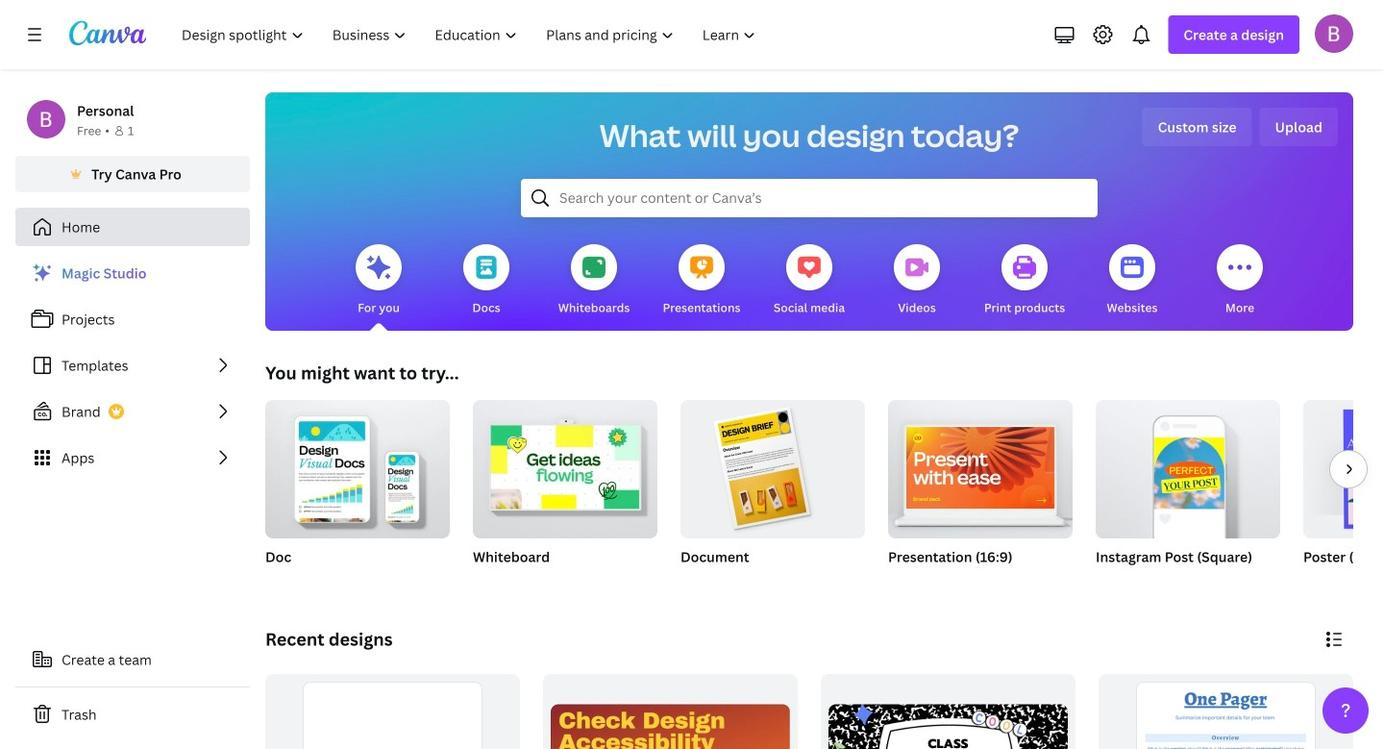 Task type: vqa. For each thing, say whether or not it's contained in the screenshot.
the topmost videos
no



Task type: locate. For each thing, give the bounding box(es) containing it.
list
[[15, 254, 250, 477]]

bob builder image
[[1316, 14, 1354, 53]]

Search search field
[[560, 180, 1060, 216]]

group
[[265, 392, 450, 591], [265, 392, 450, 539], [473, 392, 658, 591], [473, 392, 658, 539], [681, 392, 866, 591], [681, 392, 866, 539], [889, 400, 1073, 591], [889, 400, 1073, 539], [1096, 400, 1281, 591], [1304, 400, 1385, 591], [265, 674, 520, 749], [543, 674, 798, 749]]

None search field
[[521, 179, 1098, 217]]

top level navigation element
[[169, 15, 773, 54]]



